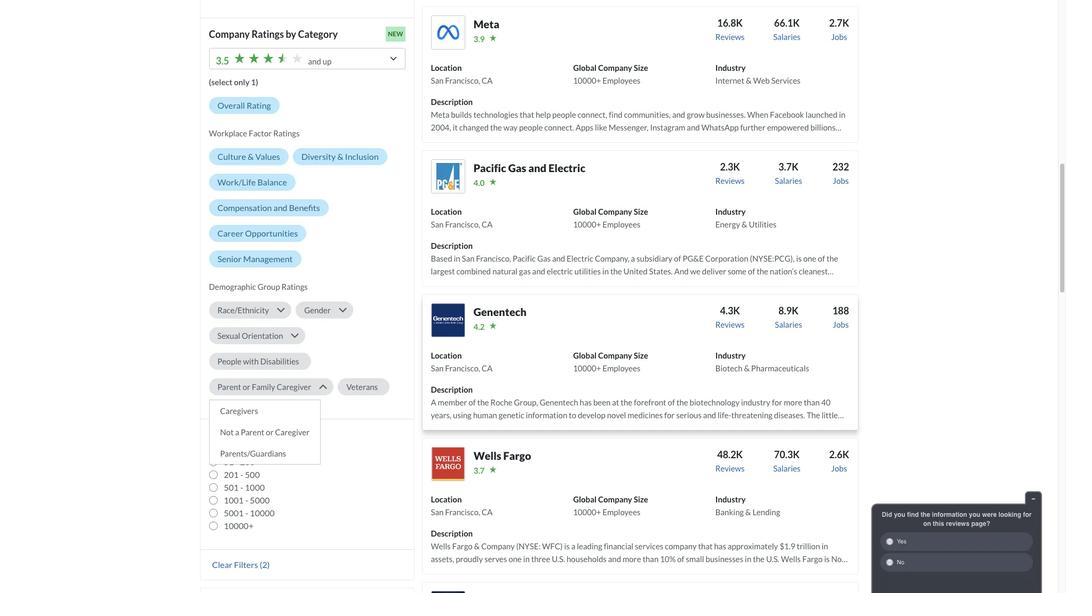 Task type: describe. For each thing, give the bounding box(es) containing it.
energy
[[715, 220, 740, 229]]

201 - 500
[[224, 470, 260, 480]]

50
[[235, 444, 245, 455]]

did
[[882, 512, 892, 519]]

ca for pacific gas and electric
[[482, 220, 493, 229]]

augmented
[[758, 135, 798, 145]]

3.7
[[474, 466, 485, 476]]

the up 'to'
[[457, 135, 469, 145]]

jobs for meta
[[831, 32, 847, 42]]

this
[[933, 521, 944, 528]]

pacific
[[474, 162, 506, 174]]

10000+ for meta
[[573, 76, 601, 85]]

0 vertical spatial or
[[243, 383, 250, 392]]

banking
[[715, 508, 744, 517]]

culture
[[217, 151, 246, 162]]

on
[[923, 521, 931, 528]]

demographic group ratings
[[209, 282, 308, 292]]

lending
[[753, 508, 780, 517]]

san for genentech
[[431, 364, 444, 373]]

san for wells fargo
[[431, 508, 444, 517]]

find inside did you find the information you were looking for on this reviews page?
[[907, 512, 919, 519]]

filters
[[234, 560, 258, 570]]

culture & values
[[217, 151, 280, 162]]

70.3k
[[774, 449, 800, 461]]

1 vertical spatial help
[[464, 148, 479, 158]]

salaries for meta
[[773, 32, 801, 42]]

global company size
[[209, 430, 299, 442]]

rating
[[247, 100, 271, 110]]

moving
[[541, 135, 567, 145]]

1001 - 5000
[[224, 496, 270, 506]]

career opportunities button
[[209, 225, 306, 242]]

employees for wells fargo
[[603, 508, 640, 517]]

diversity
[[301, 151, 336, 162]]

- for 5001
[[245, 508, 248, 519]]

48.2k
[[717, 449, 743, 461]]

jobs for pacific gas and electric
[[833, 176, 849, 186]]

industry for genentech
[[715, 351, 746, 361]]

screens
[[608, 135, 635, 145]]

salaries for genentech
[[775, 320, 802, 330]]

0 vertical spatial ratings
[[252, 28, 284, 40]]

senior management
[[217, 254, 293, 264]]

1 horizontal spatial or
[[266, 428, 274, 437]]

ca for meta
[[482, 76, 493, 85]]

work/life balance
[[217, 177, 287, 187]]

jobs for genentech
[[833, 320, 849, 330]]

3.9
[[474, 34, 485, 44]]

world.
[[471, 135, 493, 145]]

wells fargo image
[[431, 448, 465, 482]]

3.7k
[[778, 161, 799, 173]]

ca for wells fargo
[[482, 508, 493, 517]]

reviews for genentech
[[715, 320, 745, 330]]

changed
[[459, 123, 489, 132]]

management
[[243, 254, 293, 264]]

find inside description meta builds technologies that help people connect, find communities, and grow businesses. when facebook launched in 2004, it changed the way people connect. apps like messenger, instagram and whatsapp further empowered billions around the world. now, meta is moving beyond 2d screens toward immersive experiences like augmented and virtual reality to help build the next evolution in social technology.
[[609, 110, 622, 119]]

connect.
[[544, 123, 574, 132]]

opportunities
[[245, 228, 298, 238]]

san for pacific gas and electric
[[431, 220, 444, 229]]

description for genentech
[[431, 385, 473, 395]]

university of california berkeley image
[[431, 592, 465, 594]]

1 vertical spatial parent
[[241, 428, 264, 437]]

and left up
[[308, 57, 321, 66]]

location for pacific gas and electric
[[431, 207, 462, 217]]

location for wells fargo
[[431, 495, 462, 505]]

ratings for factor
[[273, 129, 300, 138]]

yes
[[897, 539, 906, 546]]

size for wells fargo
[[634, 495, 648, 505]]

10000+ for pacific gas and electric
[[573, 220, 601, 229]]

and down evolution
[[528, 162, 546, 174]]

4.2
[[474, 322, 485, 332]]

workplace factor ratings
[[209, 129, 300, 138]]

francisco, for pacific gas and electric
[[445, 220, 480, 229]]

overall rating button
[[209, 97, 279, 114]]

sexual orientation
[[217, 331, 283, 341]]

company for wells fargo
[[598, 495, 632, 505]]

work/life
[[217, 177, 256, 187]]

global company size 10000+ employees for pacific gas and electric
[[573, 207, 648, 229]]

jobs for wells fargo
[[831, 464, 847, 474]]

global for meta
[[573, 63, 597, 73]]

0 vertical spatial caregiver
[[277, 383, 311, 392]]

a
[[235, 428, 239, 437]]

is
[[534, 135, 540, 145]]

0 vertical spatial people
[[552, 110, 576, 119]]

grow
[[687, 110, 705, 119]]

1 horizontal spatial in
[[839, 110, 845, 119]]

veterans
[[346, 383, 378, 392]]

billions
[[810, 123, 836, 132]]

2d
[[596, 135, 606, 145]]

2.7k jobs
[[829, 17, 849, 42]]

0 vertical spatial like
[[595, 123, 607, 132]]

work/life balance button
[[209, 174, 296, 191]]

2.7k
[[829, 17, 849, 29]]

balance
[[257, 177, 287, 187]]

compensation and benefits
[[217, 203, 320, 213]]

sexual
[[217, 331, 240, 341]]

location for genentech
[[431, 351, 462, 361]]

location san francisco, ca for genentech
[[431, 351, 493, 373]]

that
[[520, 110, 534, 119]]

10000+ for genentech
[[573, 364, 601, 373]]

wells
[[474, 450, 501, 463]]

technology.
[[594, 148, 634, 158]]

& for meta
[[746, 76, 752, 85]]

201
[[224, 470, 239, 480]]

salaries for pacific gas and electric
[[775, 176, 802, 186]]

ca for genentech
[[482, 364, 493, 373]]

- for 1
[[230, 444, 233, 455]]

global company size 10000+ employees for genentech
[[573, 351, 648, 373]]

1000
[[245, 483, 265, 493]]

2.3k reviews
[[715, 161, 745, 186]]

around
[[431, 135, 456, 145]]

workplace
[[209, 129, 247, 138]]

information
[[932, 512, 967, 519]]

1001
[[224, 496, 244, 506]]

immersive
[[663, 135, 699, 145]]

parents/guardians
[[220, 449, 286, 459]]

and left virtual
[[799, 135, 812, 145]]

for
[[1023, 512, 1032, 519]]

social
[[572, 148, 592, 158]]

company ratings by category
[[209, 28, 338, 40]]

businesses.
[[706, 110, 746, 119]]

global for pacific gas and electric
[[573, 207, 597, 217]]

instagram
[[650, 123, 685, 132]]

company for pacific gas and electric
[[598, 207, 632, 217]]

and up
[[308, 57, 331, 66]]

pacific gas and electric
[[474, 162, 585, 174]]

to
[[455, 148, 462, 158]]

200
[[240, 457, 255, 467]]

10000+ for wells fargo
[[573, 508, 601, 517]]

(2)
[[260, 560, 270, 570]]

2 horizontal spatial meta
[[514, 135, 532, 145]]

48.2k reviews
[[715, 449, 745, 474]]

and inside 'button'
[[273, 203, 287, 213]]

0 horizontal spatial meta
[[431, 110, 449, 119]]

career
[[217, 228, 243, 238]]

francisco, for wells fargo
[[445, 508, 480, 517]]

and down 'grow'
[[687, 123, 700, 132]]

location san francisco, ca for wells fargo
[[431, 495, 493, 517]]

188 jobs
[[832, 305, 849, 330]]

0 vertical spatial parent
[[217, 383, 241, 392]]

fargo
[[503, 450, 531, 463]]

description for wells fargo
[[431, 529, 473, 539]]

were
[[982, 512, 997, 519]]

communities,
[[624, 110, 671, 119]]

501
[[224, 483, 239, 493]]

culture & values button
[[209, 148, 289, 165]]



Task type: locate. For each thing, give the bounding box(es) containing it.
1 vertical spatial in
[[564, 148, 571, 158]]

beyond
[[568, 135, 594, 145]]

salaries down the 70.3k
[[773, 464, 801, 474]]

232 jobs
[[832, 161, 849, 186]]

industry for wells fargo
[[715, 495, 746, 505]]

orientation
[[242, 331, 283, 341]]

reality
[[431, 148, 454, 158]]

1 description from the top
[[431, 97, 473, 107]]

francisco, for genentech
[[445, 364, 480, 373]]

genentech image
[[431, 304, 465, 338]]

ratings for group
[[282, 282, 308, 292]]

1 horizontal spatial meta
[[474, 18, 499, 30]]

parent down people
[[217, 383, 241, 392]]

& inside industry energy & utilities
[[742, 220, 747, 229]]

ratings left by on the left top
[[252, 28, 284, 40]]

2 vertical spatial meta
[[514, 135, 532, 145]]

location san francisco, ca
[[431, 63, 493, 85], [431, 207, 493, 229], [431, 351, 493, 373], [431, 495, 493, 517]]

1 employees from the top
[[603, 76, 640, 85]]

clear
[[212, 560, 232, 570]]

location down the pacific gas and electric "image"
[[431, 207, 462, 217]]

2 industry from the top
[[715, 207, 746, 217]]

3 description from the top
[[431, 385, 473, 395]]

0 horizontal spatial or
[[243, 383, 250, 392]]

2 francisco, from the top
[[445, 220, 480, 229]]

jobs down 232
[[833, 176, 849, 186]]

global company size 10000+ employees
[[573, 63, 648, 85], [573, 207, 648, 229], [573, 351, 648, 373], [573, 495, 648, 517]]

industry inside industry energy & utilities
[[715, 207, 746, 217]]

in right launched
[[839, 110, 845, 119]]

location san francisco, ca down 3.7 on the bottom left
[[431, 495, 493, 517]]

the up on
[[921, 512, 930, 519]]

did you find the information you were looking for on this reviews page?
[[882, 512, 1032, 528]]

overall
[[217, 100, 245, 110]]

8.9k
[[778, 305, 799, 317]]

like up the 2d
[[595, 123, 607, 132]]

senior
[[217, 254, 242, 264]]

2 location san francisco, ca from the top
[[431, 207, 493, 229]]

&
[[746, 76, 752, 85], [248, 151, 254, 162], [337, 151, 343, 162], [742, 220, 747, 229], [744, 364, 750, 373], [745, 508, 751, 517]]

& for genentech
[[744, 364, 750, 373]]

factor
[[249, 129, 272, 138]]

& inside industry banking & lending
[[745, 508, 751, 517]]

1 vertical spatial find
[[907, 512, 919, 519]]

4 francisco, from the top
[[445, 508, 480, 517]]

jobs inside 232 jobs
[[833, 176, 849, 186]]

jobs inside 2.6k jobs
[[831, 464, 847, 474]]

3 san from the top
[[431, 364, 444, 373]]

company for meta
[[598, 63, 632, 73]]

- for 1001
[[245, 496, 248, 506]]

or up parents/guardians
[[266, 428, 274, 437]]

location san francisco, ca down '4.2'
[[431, 351, 493, 373]]

the down technologies
[[490, 123, 502, 132]]

reviews down 48.2k on the bottom
[[715, 464, 745, 474]]

in left social
[[564, 148, 571, 158]]

caregiver
[[277, 383, 311, 392], [275, 428, 310, 437]]

2 description from the top
[[431, 241, 473, 251]]

ca up technologies
[[482, 76, 493, 85]]

4 global company size 10000+ employees from the top
[[573, 495, 648, 517]]

gender
[[304, 306, 331, 315]]

people down that
[[519, 123, 543, 132]]

- for 51
[[235, 457, 238, 467]]

location san francisco, ca for pacific gas and electric
[[431, 207, 493, 229]]

2 reviews from the top
[[715, 176, 745, 186]]

location down "genentech" image
[[431, 351, 462, 361]]

compensation
[[217, 203, 272, 213]]

demographic
[[209, 282, 256, 292]]

clear filters (2) button
[[209, 560, 273, 571]]

4 reviews from the top
[[715, 464, 745, 474]]

people up connect.
[[552, 110, 576, 119]]

salaries down 66.1k
[[773, 32, 801, 42]]

help
[[536, 110, 551, 119], [464, 148, 479, 158]]

0 horizontal spatial help
[[464, 148, 479, 158]]

4 description from the top
[[431, 529, 473, 539]]

1 reviews from the top
[[715, 32, 745, 42]]

2 san from the top
[[431, 220, 444, 229]]

3 francisco, from the top
[[445, 364, 480, 373]]

3 industry from the top
[[715, 351, 746, 361]]

500
[[245, 470, 260, 480]]

people with disabilities
[[217, 357, 299, 366]]

industry energy & utilities
[[715, 207, 776, 229]]

& for pacific gas and electric
[[742, 220, 747, 229]]

industry inside industry internet & web services
[[715, 63, 746, 73]]

industry up energy
[[715, 207, 746, 217]]

meta up the 3.9
[[474, 18, 499, 30]]

1
[[224, 444, 229, 455]]

salaries for wells fargo
[[773, 464, 801, 474]]

1 horizontal spatial people
[[552, 110, 576, 119]]

or
[[243, 383, 250, 392], [266, 428, 274, 437]]

size for pacific gas and electric
[[634, 207, 648, 217]]

jobs inside 188 jobs
[[833, 320, 849, 330]]

caregiver up parents/guardians
[[275, 428, 310, 437]]

4 san from the top
[[431, 508, 444, 517]]

next
[[513, 148, 528, 158]]

industry up internet
[[715, 63, 746, 73]]

location down wells fargo image
[[431, 495, 462, 505]]

ca down the 4.0
[[482, 220, 493, 229]]

- right 1001
[[245, 496, 248, 506]]

2 vertical spatial ratings
[[282, 282, 308, 292]]

1 industry from the top
[[715, 63, 746, 73]]

meta image
[[431, 15, 465, 50]]

jobs down '188'
[[833, 320, 849, 330]]

0 vertical spatial find
[[609, 110, 622, 119]]

company for genentech
[[598, 351, 632, 361]]

ratings right group
[[282, 282, 308, 292]]

4 industry from the top
[[715, 495, 746, 505]]

description inside description meta builds technologies that help people connect, find communities, and grow businesses. when facebook launched in 2004, it changed the way people connect. apps like messenger, instagram and whatsapp further empowered billions around the world. now, meta is moving beyond 2d screens toward immersive experiences like augmented and virtual reality to help build the next evolution in social technology.
[[431, 97, 473, 107]]

francisco, down the 4.0
[[445, 220, 480, 229]]

san for meta
[[431, 76, 444, 85]]

jobs down the 2.6k at the bottom
[[831, 464, 847, 474]]

0 vertical spatial in
[[839, 110, 845, 119]]

ca down 3.7 on the bottom left
[[482, 508, 493, 517]]

reviews down 4.3k
[[715, 320, 745, 330]]

-
[[230, 444, 233, 455], [235, 457, 238, 467], [240, 470, 243, 480], [240, 483, 243, 493], [245, 496, 248, 506], [245, 508, 248, 519]]

1 vertical spatial meta
[[431, 110, 449, 119]]

size for genentech
[[634, 351, 648, 361]]

& for wells fargo
[[745, 508, 751, 517]]

find up the messenger,
[[609, 110, 622, 119]]

virtual
[[814, 135, 837, 145]]

3 ca from the top
[[482, 364, 493, 373]]

& left inclusion
[[337, 151, 343, 162]]

size for meta
[[634, 63, 648, 73]]

builds
[[451, 110, 472, 119]]

francisco, for meta
[[445, 76, 480, 85]]

& left "values"
[[248, 151, 254, 162]]

san down "genentech" image
[[431, 364, 444, 373]]

san down the pacific gas and electric "image"
[[431, 220, 444, 229]]

2 you from the left
[[969, 512, 980, 519]]

looking
[[998, 512, 1021, 519]]

industry inside industry biotech & pharmaceuticals
[[715, 351, 746, 361]]

& left web
[[746, 76, 752, 85]]

reviews
[[715, 32, 745, 42], [715, 176, 745, 186], [715, 320, 745, 330], [715, 464, 745, 474]]

& right energy
[[742, 220, 747, 229]]

51
[[224, 457, 234, 467]]

- right 201
[[240, 470, 243, 480]]

& left 'lending'
[[745, 508, 751, 517]]

1 francisco, from the top
[[445, 76, 480, 85]]

the inside did you find the information you were looking for on this reviews page?
[[921, 512, 930, 519]]

pacific gas and electric image
[[431, 159, 465, 194]]

benefits
[[289, 203, 320, 213]]

industry banking & lending
[[715, 495, 780, 517]]

3 location san francisco, ca from the top
[[431, 351, 493, 373]]

description meta builds technologies that help people connect, find communities, and grow businesses. when facebook launched in 2004, it changed the way people connect. apps like messenger, instagram and whatsapp further empowered billions around the world. now, meta is moving beyond 2d screens toward immersive experiences like augmented and virtual reality to help build the next evolution in social technology.
[[431, 97, 845, 158]]

1 vertical spatial caregiver
[[275, 428, 310, 437]]

career opportunities
[[217, 228, 298, 238]]

- right the 51
[[235, 457, 238, 467]]

ratings right factor
[[273, 129, 300, 138]]

you up page? in the bottom right of the page
[[969, 512, 980, 519]]

inclusion
[[345, 151, 379, 162]]

1 horizontal spatial like
[[744, 135, 757, 145]]

clear filters (2)
[[212, 560, 270, 570]]

location down meta image
[[431, 63, 462, 73]]

reviews down 16.8k at the top right of the page
[[715, 32, 745, 42]]

1 horizontal spatial you
[[969, 512, 980, 519]]

1 - 50
[[224, 444, 245, 455]]

232
[[832, 161, 849, 173]]

4 location san francisco, ca from the top
[[431, 495, 493, 517]]

0 horizontal spatial find
[[609, 110, 622, 119]]

- for 201
[[240, 470, 243, 480]]

biotech
[[715, 364, 742, 373]]

salaries down 3.7k
[[775, 176, 802, 186]]

no
[[897, 560, 904, 567]]

new
[[388, 30, 403, 38]]

jobs inside 2.7k jobs
[[831, 32, 847, 42]]

1 location from the top
[[431, 63, 462, 73]]

and left benefits
[[273, 203, 287, 213]]

- right 501
[[240, 483, 243, 493]]

global for wells fargo
[[573, 495, 597, 505]]

- right "1"
[[230, 444, 233, 455]]

2.3k
[[720, 161, 740, 173]]

values
[[255, 151, 280, 162]]

2 ca from the top
[[482, 220, 493, 229]]

location for meta
[[431, 63, 462, 73]]

salaries down 8.9k
[[775, 320, 802, 330]]

you right did
[[894, 512, 905, 519]]

industry up biotech
[[715, 351, 746, 361]]

san down wells fargo image
[[431, 508, 444, 517]]

toward
[[636, 135, 662, 145]]

(select
[[209, 77, 232, 87]]

16.8k
[[717, 17, 743, 29]]

0 horizontal spatial in
[[564, 148, 571, 158]]

san up 2004,
[[431, 76, 444, 85]]

description for pacific gas and electric
[[431, 241, 473, 251]]

launched
[[806, 110, 837, 119]]

industry biotech & pharmaceuticals
[[715, 351, 809, 373]]

3 reviews from the top
[[715, 320, 745, 330]]

0 vertical spatial meta
[[474, 18, 499, 30]]

reviews for wells fargo
[[715, 464, 745, 474]]

& inside industry biotech & pharmaceuticals
[[744, 364, 750, 373]]

like down further
[[744, 135, 757, 145]]

industry for pacific gas and electric
[[715, 207, 746, 217]]

4 ca from the top
[[482, 508, 493, 517]]

reviews for meta
[[715, 32, 745, 42]]

global for genentech
[[573, 351, 597, 361]]

3 global company size 10000+ employees from the top
[[573, 351, 648, 373]]

1 horizontal spatial find
[[907, 512, 919, 519]]

employees for meta
[[603, 76, 640, 85]]

only
[[234, 77, 250, 87]]

industry inside industry banking & lending
[[715, 495, 746, 505]]

find right did
[[907, 512, 919, 519]]

and up instagram
[[672, 110, 685, 119]]

help right 'to'
[[464, 148, 479, 158]]

location san francisco, ca for meta
[[431, 63, 493, 85]]

parent
[[217, 383, 241, 392], [241, 428, 264, 437]]

70.3k salaries
[[773, 449, 801, 474]]

10000
[[250, 508, 275, 519]]

parent right a
[[241, 428, 264, 437]]

meta
[[474, 18, 499, 30], [431, 110, 449, 119], [514, 135, 532, 145]]

francisco,
[[445, 76, 480, 85], [445, 220, 480, 229], [445, 364, 480, 373], [445, 508, 480, 517]]

people
[[217, 357, 241, 366]]

ca down '4.2'
[[482, 364, 493, 373]]

1 vertical spatial like
[[744, 135, 757, 145]]

jobs down the 2.7k
[[831, 32, 847, 42]]

you
[[894, 512, 905, 519], [969, 512, 980, 519]]

2 global company size 10000+ employees from the top
[[573, 207, 648, 229]]

- for 501
[[240, 483, 243, 493]]

501 - 1000
[[224, 483, 265, 493]]

1 global company size 10000+ employees from the top
[[573, 63, 648, 85]]

evolution
[[530, 148, 563, 158]]

(select only 1)
[[209, 77, 258, 87]]

4 employees from the top
[[603, 508, 640, 517]]

employees for pacific gas and electric
[[603, 220, 640, 229]]

ratings
[[252, 28, 284, 40], [273, 129, 300, 138], [282, 282, 308, 292]]

industry for meta
[[715, 63, 746, 73]]

apps
[[576, 123, 593, 132]]

global company size 10000+ employees for wells fargo
[[573, 495, 648, 517]]

gas
[[508, 162, 526, 174]]

1 vertical spatial or
[[266, 428, 274, 437]]

1 horizontal spatial help
[[536, 110, 551, 119]]

francisco, down '4.2'
[[445, 364, 480, 373]]

category
[[298, 28, 338, 40]]

help right that
[[536, 110, 551, 119]]

2 employees from the top
[[603, 220, 640, 229]]

5000
[[250, 496, 270, 506]]

3 location from the top
[[431, 351, 462, 361]]

location san francisco, ca down the 4.0
[[431, 207, 493, 229]]

& right biotech
[[744, 364, 750, 373]]

1 vertical spatial people
[[519, 123, 543, 132]]

meta up next
[[514, 135, 532, 145]]

2 location from the top
[[431, 207, 462, 217]]

senior management button
[[209, 251, 301, 268]]

- down 1001 - 5000
[[245, 508, 248, 519]]

1 san from the top
[[431, 76, 444, 85]]

caregiver down disabilities
[[277, 383, 311, 392]]

reviews down 2.3k
[[715, 176, 745, 186]]

0 horizontal spatial you
[[894, 512, 905, 519]]

francisco, down 3.7 on the bottom left
[[445, 508, 480, 517]]

francisco, up builds
[[445, 76, 480, 85]]

1 ca from the top
[[482, 76, 493, 85]]

global company size 10000+ employees for meta
[[573, 63, 648, 85]]

3 employees from the top
[[603, 364, 640, 373]]

1 you from the left
[[894, 512, 905, 519]]

& inside industry internet & web services
[[746, 76, 752, 85]]

location san francisco, ca down the 3.9
[[431, 63, 493, 85]]

1 location san francisco, ca from the top
[[431, 63, 493, 85]]

0 vertical spatial help
[[536, 110, 551, 119]]

or left family at the bottom of the page
[[243, 383, 250, 392]]

and
[[308, 57, 321, 66], [672, 110, 685, 119], [687, 123, 700, 132], [799, 135, 812, 145], [528, 162, 546, 174], [273, 203, 287, 213]]

like
[[595, 123, 607, 132], [744, 135, 757, 145]]

reviews for pacific gas and electric
[[715, 176, 745, 186]]

1 vertical spatial ratings
[[273, 129, 300, 138]]

meta up 2004,
[[431, 110, 449, 119]]

when
[[747, 110, 768, 119]]

0 horizontal spatial people
[[519, 123, 543, 132]]

0 horizontal spatial like
[[595, 123, 607, 132]]

4 location from the top
[[431, 495, 462, 505]]

employees for genentech
[[603, 364, 640, 373]]

pharmaceuticals
[[751, 364, 809, 373]]

the down now,
[[500, 148, 511, 158]]

industry up banking
[[715, 495, 746, 505]]



Task type: vqa. For each thing, say whether or not it's contained in the screenshot.


